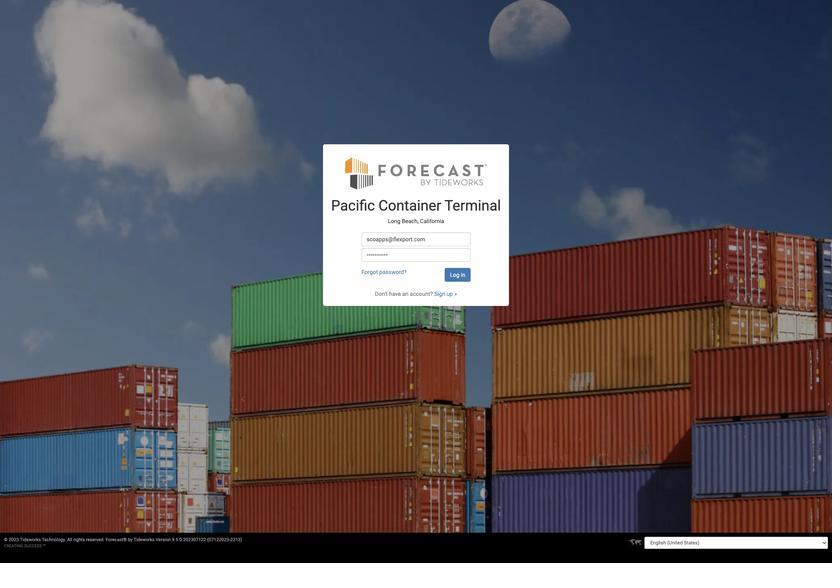 Task type: describe. For each thing, give the bounding box(es) containing it.
california
[[420, 218, 444, 224]]

by
[[128, 537, 133, 543]]

(07122023-
[[207, 537, 230, 543]]

don't have an account? sign up »
[[375, 291, 457, 297]]

2213)
[[230, 537, 242, 543]]

forgot
[[361, 269, 378, 275]]

an
[[402, 291, 408, 297]]

forecast®
[[106, 537, 127, 543]]

©
[[4, 537, 8, 543]]

forgot password? link
[[361, 269, 407, 275]]

pacific
[[331, 197, 375, 214]]

terminal
[[445, 197, 501, 214]]

sign up » link
[[434, 291, 457, 297]]

forgot password? log in
[[361, 269, 465, 278]]

container
[[379, 197, 441, 214]]

pacific container terminal long beach, california
[[331, 197, 501, 224]]



Task type: locate. For each thing, give the bounding box(es) containing it.
9.5.0.202307122
[[172, 537, 206, 543]]

account?
[[410, 291, 433, 297]]

© 2023 tideworks technology. all rights reserved. forecast® by tideworks version 9.5.0.202307122 (07122023-2213) creating success ℠
[[4, 537, 242, 548]]

in
[[461, 272, 465, 278]]

reserved.
[[86, 537, 105, 543]]

have
[[389, 291, 401, 297]]

2023
[[9, 537, 19, 543]]

technology.
[[42, 537, 66, 543]]

all
[[67, 537, 72, 543]]

beach,
[[402, 218, 419, 224]]

0 horizontal spatial tideworks
[[20, 537, 41, 543]]

Email or username text field
[[361, 233, 471, 246]]

creating
[[4, 544, 23, 548]]

℠
[[43, 544, 46, 548]]

rights
[[73, 537, 85, 543]]

sign
[[434, 291, 445, 297]]

tideworks up success
[[20, 537, 41, 543]]

version
[[156, 537, 171, 543]]

2 tideworks from the left
[[134, 537, 154, 543]]

up
[[447, 291, 453, 297]]

tideworks
[[20, 537, 41, 543], [134, 537, 154, 543]]

forecast® by tideworks image
[[345, 157, 487, 190]]

don't
[[375, 291, 388, 297]]

long
[[388, 218, 400, 224]]

log in button
[[445, 268, 471, 282]]

success
[[24, 544, 42, 548]]

Password password field
[[361, 248, 471, 262]]

tideworks right by
[[134, 537, 154, 543]]

1 horizontal spatial tideworks
[[134, 537, 154, 543]]

password?
[[379, 269, 407, 275]]

»
[[454, 291, 457, 297]]

1 tideworks from the left
[[20, 537, 41, 543]]

log
[[450, 272, 459, 278]]



